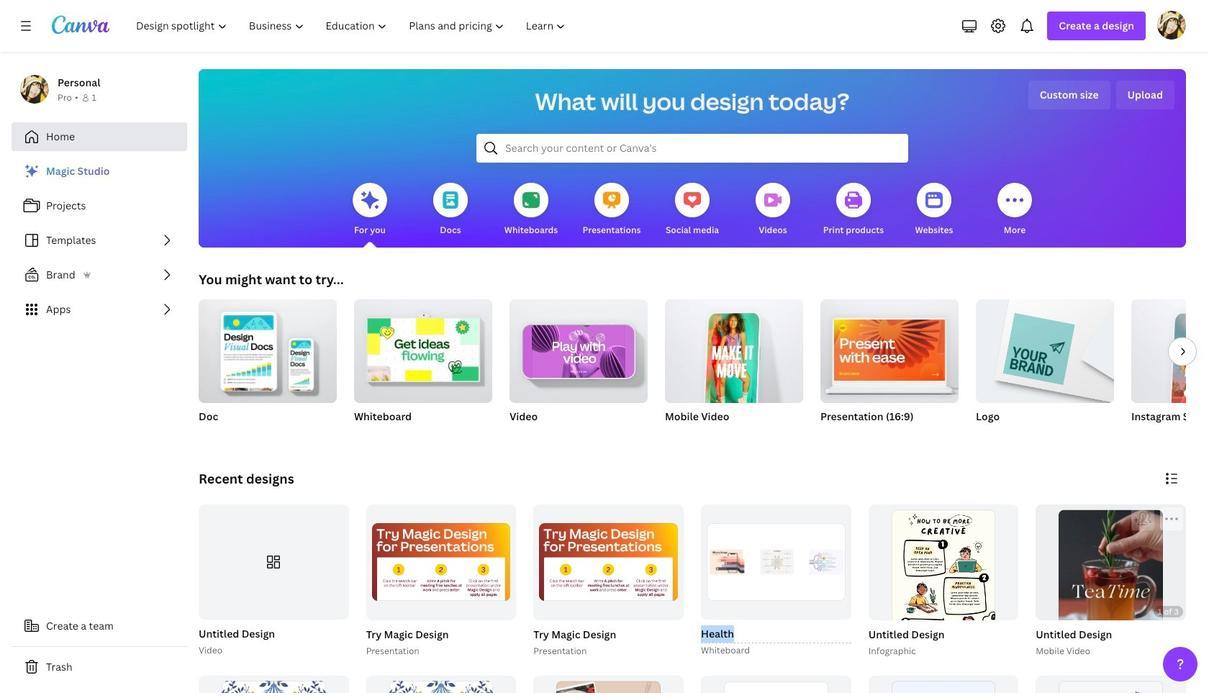 Task type: vqa. For each thing, say whether or not it's contained in the screenshot.
"Search" search field
yes



Task type: describe. For each thing, give the bounding box(es) containing it.
Search search field
[[506, 135, 880, 162]]



Task type: locate. For each thing, give the bounding box(es) containing it.
top level navigation element
[[127, 12, 579, 40]]

None field
[[701, 626, 852, 644]]

None search field
[[477, 134, 909, 163]]

stephanie aranda image
[[1158, 11, 1187, 40]]

group
[[199, 294, 337, 442], [199, 294, 337, 403], [354, 294, 493, 442], [354, 294, 493, 403], [510, 294, 648, 442], [510, 294, 648, 403], [665, 294, 804, 442], [665, 294, 804, 412], [821, 294, 959, 442], [821, 294, 959, 403], [977, 294, 1115, 442], [977, 294, 1115, 403], [1132, 300, 1210, 442], [1132, 300, 1210, 403], [196, 505, 349, 659], [199, 505, 349, 620], [363, 505, 517, 659], [366, 505, 517, 620], [531, 505, 684, 659], [534, 505, 684, 620], [699, 505, 852, 659], [701, 505, 852, 620], [866, 505, 1019, 694], [1034, 505, 1187, 694], [1037, 505, 1187, 694], [199, 676, 349, 694], [366, 676, 517, 694], [534, 676, 684, 694], [701, 676, 852, 694], [869, 676, 1019, 694], [1037, 676, 1187, 694]]

list
[[12, 157, 187, 324]]



